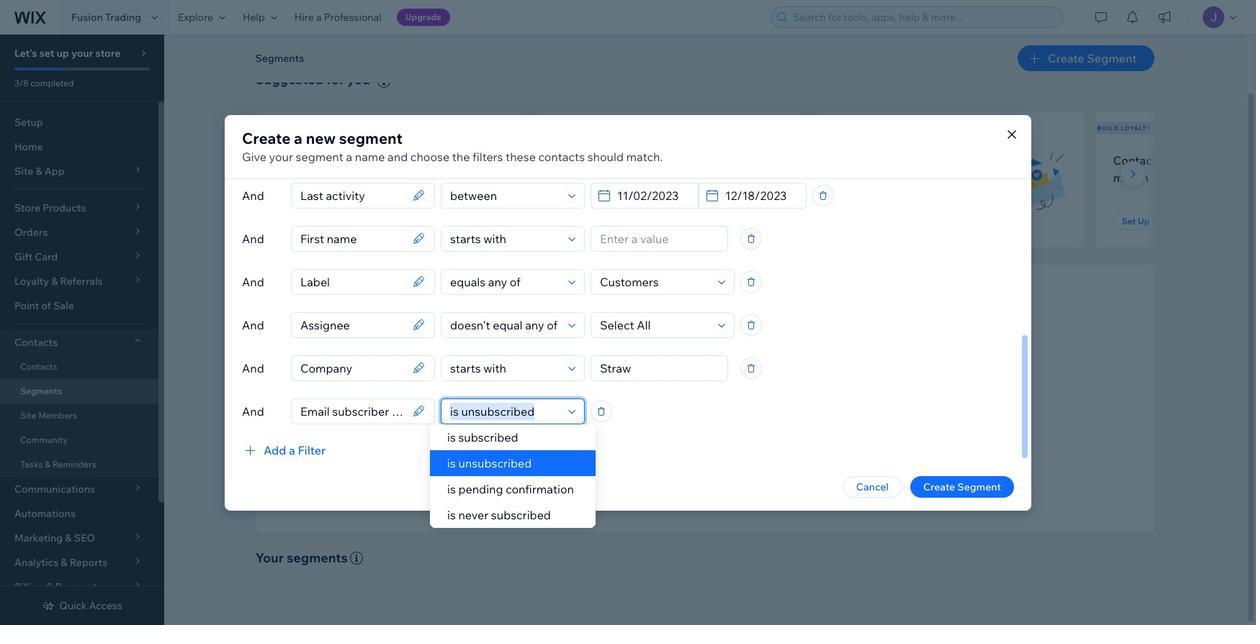 Task type: locate. For each thing, give the bounding box(es) containing it.
2 enter a value field from the top
[[596, 356, 723, 381]]

set up segment down contacts with a birthday th
[[1122, 216, 1189, 227]]

subscribed down new
[[273, 171, 333, 185]]

subscribers up campaign
[[902, 153, 965, 168]]

3 set up segment from the left
[[1122, 216, 1189, 227]]

1 vertical spatial of
[[670, 407, 679, 420]]

set up segment button for made
[[553, 213, 638, 230]]

Choose a condition field
[[446, 183, 564, 208], [446, 227, 564, 251], [446, 270, 564, 294], [446, 313, 564, 337], [446, 356, 564, 381]]

0 vertical spatial to
[[336, 171, 347, 185]]

set up segment button
[[273, 213, 357, 230], [553, 213, 638, 230], [1113, 213, 1198, 230]]

contacts
[[538, 149, 585, 164], [300, 153, 347, 168], [681, 407, 722, 420]]

drive
[[744, 427, 768, 440]]

never
[[458, 508, 488, 523]]

0 vertical spatial subscribed
[[273, 171, 333, 185]]

who inside new contacts who recently subscribed to your mailing list
[[349, 153, 372, 168]]

loyalty
[[1121, 124, 1152, 132]]

who up the purchase
[[664, 153, 686, 168]]

groups
[[634, 407, 667, 420]]

segments
[[255, 52, 304, 65], [20, 386, 62, 397]]

hire a professional
[[294, 11, 381, 24]]

contacts link
[[0, 355, 158, 380]]

0 horizontal spatial contacts
[[300, 153, 347, 168]]

site members
[[20, 411, 77, 421]]

2 who from the left
[[664, 153, 686, 168]]

set up segment down new contacts who recently subscribed to your mailing list
[[281, 216, 349, 227]]

1 horizontal spatial and
[[796, 427, 814, 440]]

1 vertical spatial the
[[649, 386, 670, 402]]

0 vertical spatial contacts
[[1113, 153, 1162, 168]]

list containing new contacts who recently subscribed to your mailing list
[[252, 111, 1256, 248]]

contacts down "loyalty"
[[1113, 153, 1162, 168]]

potential
[[749, 446, 791, 459]]

2 set from the left
[[561, 216, 576, 227]]

set up segment for subscribed
[[281, 216, 349, 227]]

0 vertical spatial email
[[870, 153, 899, 168]]

potential customers who haven't made a purchase yet
[[553, 153, 707, 185]]

sidebar element
[[0, 35, 164, 626]]

set up segment for made
[[561, 216, 629, 227]]

1 horizontal spatial set up segment
[[561, 216, 629, 227]]

a down customers
[[628, 171, 634, 185]]

1 horizontal spatial segments
[[255, 52, 304, 65]]

new inside new contacts who recently subscribed to your mailing list
[[273, 153, 297, 168]]

set for potential customers who haven't made a purchase yet
[[561, 216, 576, 227]]

store
[[95, 47, 121, 60]]

and for fifth choose a condition field
[[242, 361, 264, 376]]

leads
[[793, 446, 818, 459]]

build
[[1098, 124, 1119, 132]]

1 horizontal spatial create segment
[[1048, 51, 1137, 66]]

set up segment button down new contacts who recently subscribed to your mailing list
[[273, 213, 357, 230]]

is down is subscribed
[[447, 457, 456, 471]]

new right give
[[273, 153, 297, 168]]

contacts for contacts dropdown button
[[14, 336, 58, 349]]

target
[[705, 386, 742, 402]]

your right give
[[269, 149, 293, 164]]

2 horizontal spatial to
[[732, 427, 742, 440]]

fusion trading
[[71, 11, 141, 24]]

subscribers down suggested
[[275, 124, 324, 132]]

2 set up segment button from the left
[[553, 213, 638, 230]]

of inside reach the right target audience create specific groups of contacts that update automatically send personalized email campaigns to drive sales and build trust get to know your high-value customers, potential leads and more
[[670, 407, 679, 420]]

enter a value field up right at right
[[596, 356, 723, 381]]

1 horizontal spatial create segment button
[[1018, 45, 1154, 71]]

1 horizontal spatial set
[[561, 216, 576, 227]]

up for made
[[577, 216, 589, 227]]

4 choose a condition field from the top
[[446, 313, 564, 337]]

of
[[41, 300, 51, 313], [670, 407, 679, 420]]

0 vertical spatial segments
[[255, 52, 304, 65]]

a right add
[[289, 443, 295, 458]]

1 who from the left
[[349, 153, 372, 168]]

point of sale
[[14, 300, 74, 313]]

trust
[[842, 427, 864, 440]]

2 and from the top
[[242, 232, 264, 246]]

4 is from the top
[[447, 508, 456, 523]]

0 vertical spatial segment
[[339, 129, 403, 147]]

0 vertical spatial create segment button
[[1018, 45, 1154, 71]]

segments up the site members
[[20, 386, 62, 397]]

professional
[[324, 11, 381, 24]]

0 horizontal spatial set up segment
[[281, 216, 349, 227]]

0 horizontal spatial to
[[336, 171, 347, 185]]

0 horizontal spatial create segment
[[923, 481, 1001, 494]]

1 horizontal spatial contacts
[[538, 149, 585, 164]]

1 set from the left
[[281, 216, 295, 227]]

0 vertical spatial new
[[257, 124, 273, 132]]

more
[[841, 446, 865, 459]]

set up segment
[[281, 216, 349, 227], [561, 216, 629, 227], [1122, 216, 1189, 227]]

1 horizontal spatial the
[[649, 386, 670, 402]]

2 vertical spatial to
[[581, 446, 591, 459]]

the left filters
[[452, 149, 470, 164]]

to left mailing
[[336, 171, 347, 185]]

1 horizontal spatial email
[[870, 153, 899, 168]]

0 horizontal spatial and
[[388, 149, 408, 164]]

who left recently
[[349, 153, 372, 168]]

subscribed up is unsubscribed
[[458, 431, 518, 445]]

email inside active email subscribers who clicked on your campaign
[[870, 153, 899, 168]]

subscribed
[[273, 171, 333, 185], [458, 431, 518, 445], [491, 508, 551, 523]]

active email subscribers who clicked on your campaign
[[833, 153, 991, 185]]

11/02/2023 field
[[613, 183, 694, 208]]

segments inside button
[[255, 52, 304, 65]]

your right up at the top of the page
[[71, 47, 93, 60]]

Select options field
[[596, 270, 714, 294], [596, 313, 714, 337]]

0 vertical spatial subscribers
[[275, 124, 324, 132]]

1 vertical spatial select options field
[[596, 313, 714, 337]]

add a filter button
[[242, 442, 326, 459]]

0 vertical spatial select options field
[[596, 270, 714, 294]]

2 horizontal spatial who
[[968, 153, 991, 168]]

create inside create a new segment give your segment a name and choose the filters these contacts should match.
[[242, 129, 291, 147]]

campaigns
[[679, 427, 730, 440]]

email inside reach the right target audience create specific groups of contacts that update automatically send personalized email campaigns to drive sales and build trust get to know your high-value customers, potential leads and more
[[651, 427, 676, 440]]

suggested
[[255, 71, 323, 88]]

segments for segments link in the left of the page
[[20, 386, 62, 397]]

email up high-
[[651, 427, 676, 440]]

of down right at right
[[670, 407, 679, 420]]

2 horizontal spatial set up segment
[[1122, 216, 1189, 227]]

is left never
[[447, 508, 456, 523]]

segment for subscribed set up segment button
[[311, 216, 349, 227]]

1 set up segment button from the left
[[273, 213, 357, 230]]

1 set up segment from the left
[[281, 216, 349, 227]]

1 up from the left
[[297, 216, 309, 227]]

active
[[833, 153, 867, 168]]

list
[[419, 171, 435, 185]]

customers
[[604, 153, 661, 168]]

fusion
[[71, 11, 103, 24]]

2 horizontal spatial set up segment button
[[1113, 213, 1198, 230]]

3/8
[[14, 78, 28, 89]]

automations
[[14, 508, 76, 521]]

1 is from the top
[[447, 431, 456, 445]]

community
[[20, 435, 68, 446]]

set up segment button down "made"
[[553, 213, 638, 230]]

create
[[1048, 51, 1084, 66], [242, 129, 291, 147], [562, 407, 593, 420], [923, 481, 955, 494]]

contacts button
[[0, 331, 158, 355]]

0 horizontal spatial set up segment button
[[273, 213, 357, 230]]

who
[[349, 153, 372, 168], [664, 153, 686, 168], [968, 153, 991, 168]]

is up is unsubscribed
[[447, 431, 456, 445]]

to right get
[[581, 446, 591, 459]]

2 vertical spatial subscribed
[[491, 508, 551, 523]]

segment up name
[[339, 129, 403, 147]]

0 horizontal spatial up
[[297, 216, 309, 227]]

contacts inside dropdown button
[[14, 336, 58, 349]]

0 vertical spatial and
[[388, 149, 408, 164]]

new up give
[[257, 124, 273, 132]]

new contacts who recently subscribed to your mailing list
[[273, 153, 435, 185]]

1 horizontal spatial of
[[670, 407, 679, 420]]

is left pending
[[447, 483, 456, 497]]

contacts inside contacts with a birthday th
[[1113, 153, 1162, 168]]

that
[[724, 407, 743, 420]]

0 vertical spatial of
[[41, 300, 51, 313]]

confirmation
[[506, 483, 574, 497]]

2 horizontal spatial set
[[1122, 216, 1136, 227]]

a inside button
[[289, 443, 295, 458]]

2 vertical spatial and
[[821, 446, 838, 459]]

1 horizontal spatial up
[[577, 216, 589, 227]]

and down build
[[821, 446, 838, 459]]

high-
[[644, 446, 668, 459]]

None field
[[296, 183, 408, 208], [296, 227, 408, 251], [296, 270, 408, 294], [296, 313, 408, 337], [296, 356, 408, 381], [296, 399, 408, 424], [296, 183, 408, 208], [296, 227, 408, 251], [296, 270, 408, 294], [296, 313, 408, 337], [296, 356, 408, 381], [296, 399, 408, 424]]

0 horizontal spatial segments
[[20, 386, 62, 397]]

is for is pending confirmation
[[447, 483, 456, 497]]

0 horizontal spatial the
[[452, 149, 470, 164]]

a right the with
[[1191, 153, 1197, 168]]

1 horizontal spatial who
[[664, 153, 686, 168]]

is inside is unsubscribed option
[[447, 457, 456, 471]]

4 and from the top
[[242, 318, 264, 332]]

your inside reach the right target audience create specific groups of contacts that update automatically send personalized email campaigns to drive sales and build trust get to know your high-value customers, potential leads and more
[[621, 446, 642, 459]]

1 horizontal spatial subscribers
[[902, 153, 965, 168]]

subscribers
[[275, 124, 324, 132], [902, 153, 965, 168]]

who inside potential customers who haven't made a purchase yet
[[664, 153, 686, 168]]

of left the sale
[[41, 300, 51, 313]]

set up segment down "made"
[[561, 216, 629, 227]]

1 vertical spatial email
[[651, 427, 676, 440]]

your down name
[[350, 171, 374, 185]]

contacts down contacts dropdown button
[[20, 362, 57, 372]]

a inside contacts with a birthday th
[[1191, 153, 1197, 168]]

segment for made's set up segment button
[[591, 216, 629, 227]]

birthday
[[1200, 153, 1246, 168]]

who up campaign
[[968, 153, 991, 168]]

0 horizontal spatial email
[[651, 427, 676, 440]]

Enter a value field
[[596, 227, 723, 251], [596, 356, 723, 381]]

email up on on the right
[[870, 153, 899, 168]]

segment down new
[[296, 149, 343, 164]]

0 horizontal spatial subscribers
[[275, 124, 324, 132]]

2 horizontal spatial contacts
[[681, 407, 722, 420]]

segments inside sidebar element
[[20, 386, 62, 397]]

enter a value field for fifth choose a condition field
[[596, 356, 723, 381]]

made
[[595, 171, 626, 185]]

tasks & reminders link
[[0, 453, 158, 477]]

hire
[[294, 11, 314, 24]]

1 and from the top
[[242, 188, 264, 203]]

3 is from the top
[[447, 483, 456, 497]]

0 horizontal spatial of
[[41, 300, 51, 313]]

0 vertical spatial create segment
[[1048, 51, 1137, 66]]

3 who from the left
[[968, 153, 991, 168]]

your down personalized
[[621, 446, 642, 459]]

0 horizontal spatial create segment button
[[910, 476, 1014, 498]]

1 select options field from the top
[[596, 270, 714, 294]]

2 is from the top
[[447, 457, 456, 471]]

1 vertical spatial new
[[273, 153, 297, 168]]

1 vertical spatial enter a value field
[[596, 356, 723, 381]]

Search for tools, apps, help & more... field
[[789, 7, 1058, 27]]

is for is unsubscribed
[[447, 457, 456, 471]]

your inside create a new segment give your segment a name and choose the filters these contacts should match.
[[269, 149, 293, 164]]

new for new subscribers
[[257, 124, 273, 132]]

create segment button for segments
[[1018, 45, 1154, 71]]

segments up suggested
[[255, 52, 304, 65]]

list
[[252, 111, 1256, 248]]

5 and from the top
[[242, 361, 264, 376]]

to
[[336, 171, 347, 185], [732, 427, 742, 440], [581, 446, 591, 459]]

3/8 completed
[[14, 78, 74, 89]]

contacts up "haven't"
[[538, 149, 585, 164]]

is
[[447, 431, 456, 445], [447, 457, 456, 471], [447, 483, 456, 497], [447, 508, 456, 523]]

segments for segments button
[[255, 52, 304, 65]]

1 vertical spatial segments
[[20, 386, 62, 397]]

upgrade
[[405, 12, 441, 22]]

1 choose a condition field from the top
[[446, 183, 564, 208]]

1 vertical spatial create segment button
[[910, 476, 1014, 498]]

match.
[[626, 149, 663, 164]]

a
[[316, 11, 322, 24], [294, 129, 302, 147], [346, 149, 352, 164], [1191, 153, 1197, 168], [628, 171, 634, 185], [289, 443, 295, 458]]

up for subscribed
[[297, 216, 309, 227]]

new subscribers
[[257, 124, 324, 132]]

and up mailing
[[388, 149, 408, 164]]

segment
[[339, 129, 403, 147], [296, 149, 343, 164]]

subscribed down is pending confirmation
[[491, 508, 551, 523]]

2 horizontal spatial up
[[1138, 216, 1150, 227]]

list box
[[430, 425, 596, 529]]

0 vertical spatial enter a value field
[[596, 227, 723, 251]]

1 vertical spatial and
[[796, 427, 814, 440]]

these
[[506, 149, 536, 164]]

contacts down point of sale
[[14, 336, 58, 349]]

6 and from the top
[[242, 404, 264, 419]]

and
[[388, 149, 408, 164], [796, 427, 814, 440], [821, 446, 838, 459]]

3 and from the top
[[242, 275, 264, 289]]

1 horizontal spatial set up segment button
[[553, 213, 638, 230]]

0 horizontal spatial set
[[281, 216, 295, 227]]

subscribed inside new contacts who recently subscribed to your mailing list
[[273, 171, 333, 185]]

2 up from the left
[[577, 216, 589, 227]]

2 select options field from the top
[[596, 313, 714, 337]]

th
[[1248, 153, 1256, 168]]

who for purchase
[[664, 153, 686, 168]]

3 set up segment button from the left
[[1113, 213, 1198, 230]]

new
[[306, 129, 336, 147]]

2 horizontal spatial and
[[821, 446, 838, 459]]

1 vertical spatial subscribers
[[902, 153, 965, 168]]

contacts up campaigns
[[681, 407, 722, 420]]

subscribers inside active email subscribers who clicked on your campaign
[[902, 153, 965, 168]]

2 vertical spatial contacts
[[20, 362, 57, 372]]

0 vertical spatial the
[[452, 149, 470, 164]]

the up groups
[[649, 386, 670, 402]]

and
[[242, 188, 264, 203], [242, 232, 264, 246], [242, 275, 264, 289], [242, 318, 264, 332], [242, 361, 264, 376], [242, 404, 264, 419]]

2 set up segment from the left
[[561, 216, 629, 227]]

0 horizontal spatial who
[[349, 153, 372, 168]]

your right on on the right
[[890, 171, 915, 185]]

a right hire
[[316, 11, 322, 24]]

to left drive
[[732, 427, 742, 440]]

and up leads
[[796, 427, 814, 440]]

enter a value field down 11/02/2023 field
[[596, 227, 723, 251]]

your inside sidebar element
[[71, 47, 93, 60]]

point of sale link
[[0, 294, 158, 318]]

contacts down new
[[300, 153, 347, 168]]

1 enter a value field from the top
[[596, 227, 723, 251]]

set up segment button down contacts with a birthday th
[[1113, 213, 1198, 230]]

1 vertical spatial contacts
[[14, 336, 58, 349]]

new
[[257, 124, 273, 132], [273, 153, 297, 168]]



Task type: describe. For each thing, give the bounding box(es) containing it.
is unsubscribed
[[447, 457, 532, 471]]

contacts with a birthday th
[[1113, 153, 1256, 185]]

recently
[[375, 153, 419, 168]]

cancel button
[[843, 476, 902, 498]]

update
[[746, 407, 779, 420]]

your inside new contacts who recently subscribed to your mailing list
[[350, 171, 374, 185]]

site members link
[[0, 404, 158, 429]]

suggested for you
[[255, 71, 370, 88]]

list box containing is subscribed
[[430, 425, 596, 529]]

build loyalty
[[1098, 124, 1152, 132]]

is for is never subscribed
[[447, 508, 456, 523]]

home
[[14, 140, 43, 153]]

1 vertical spatial subscribed
[[458, 431, 518, 445]]

segments button
[[248, 48, 311, 69]]

create segment button for cancel
[[910, 476, 1014, 498]]

quick access button
[[42, 600, 122, 613]]

3 set from the left
[[1122, 216, 1136, 227]]

cancel
[[856, 481, 889, 494]]

who inside active email subscribers who clicked on your campaign
[[968, 153, 991, 168]]

2 choose a condition field from the top
[[446, 227, 564, 251]]

1 vertical spatial to
[[732, 427, 742, 440]]

pending
[[458, 483, 503, 497]]

let's
[[14, 47, 37, 60]]

customers,
[[695, 446, 747, 459]]

12/18/2023 field
[[721, 183, 802, 208]]

contacts inside reach the right target audience create specific groups of contacts that update automatically send personalized email campaigns to drive sales and build trust get to know your high-value customers, potential leads and more
[[681, 407, 722, 420]]

help
[[243, 11, 265, 24]]

is pending confirmation
[[447, 483, 574, 497]]

value
[[668, 446, 693, 459]]

set up segment button for subscribed
[[273, 213, 357, 230]]

and inside create a new segment give your segment a name and choose the filters these contacts should match.
[[388, 149, 408, 164]]

add a filter
[[264, 443, 326, 458]]

haven't
[[553, 171, 592, 185]]

let's set up your store
[[14, 47, 121, 60]]

on
[[874, 171, 888, 185]]

is unsubscribed option
[[430, 451, 596, 477]]

sale
[[53, 300, 74, 313]]

trading
[[105, 11, 141, 24]]

segments
[[287, 550, 348, 567]]

&
[[45, 459, 50, 470]]

potential
[[553, 153, 601, 168]]

a inside potential customers who haven't made a purchase yet
[[628, 171, 634, 185]]

3 choose a condition field from the top
[[446, 270, 564, 294]]

personalized
[[589, 427, 649, 440]]

setup
[[14, 116, 43, 129]]

contacts inside new contacts who recently subscribed to your mailing list
[[300, 153, 347, 168]]

get
[[562, 446, 579, 459]]

unsubscribed
[[458, 457, 532, 471]]

point
[[14, 300, 39, 313]]

1 horizontal spatial to
[[581, 446, 591, 459]]

know
[[593, 446, 618, 459]]

is subscribed
[[447, 431, 518, 445]]

and for 1st choose a condition field
[[242, 188, 264, 203]]

explore
[[178, 11, 213, 24]]

automations link
[[0, 502, 158, 526]]

segments link
[[0, 380, 158, 404]]

set for new contacts who recently subscribed to your mailing list
[[281, 216, 295, 227]]

you
[[347, 71, 370, 88]]

1 vertical spatial create segment
[[923, 481, 1001, 494]]

audience
[[745, 386, 801, 402]]

access
[[89, 600, 122, 613]]

your
[[255, 550, 284, 567]]

reach
[[609, 386, 646, 402]]

segment for 3rd set up segment button from the left
[[1152, 216, 1189, 227]]

quick
[[59, 600, 87, 613]]

select options field for fourth choose a condition field from the top of the page
[[596, 313, 714, 337]]

purchase
[[637, 171, 687, 185]]

create inside reach the right target audience create specific groups of contacts that update automatically send personalized email campaigns to drive sales and build trust get to know your high-value customers, potential leads and more
[[562, 407, 593, 420]]

5 choose a condition field from the top
[[446, 356, 564, 381]]

completed
[[30, 78, 74, 89]]

contacts inside create a new segment give your segment a name and choose the filters these contacts should match.
[[538, 149, 585, 164]]

your segments
[[255, 550, 348, 567]]

help button
[[234, 0, 286, 35]]

is never subscribed
[[447, 508, 551, 523]]

reach the right target audience create specific groups of contacts that update automatically send personalized email campaigns to drive sales and build trust get to know your high-value customers, potential leads and more
[[562, 386, 865, 459]]

contacts for contacts link at the left bottom of page
[[20, 362, 57, 372]]

clicked
[[833, 171, 871, 185]]

quick access
[[59, 600, 122, 613]]

and for 2nd choose a condition field from the top of the page
[[242, 232, 264, 246]]

who for your
[[349, 153, 372, 168]]

give
[[242, 149, 266, 164]]

mailing
[[377, 171, 416, 185]]

with
[[1165, 153, 1188, 168]]

filter
[[298, 443, 326, 458]]

a left name
[[346, 149, 352, 164]]

to inside new contacts who recently subscribed to your mailing list
[[336, 171, 347, 185]]

filters
[[473, 149, 503, 164]]

select options field for 3rd choose a condition field from the bottom
[[596, 270, 714, 294]]

Select an option field
[[446, 399, 564, 424]]

setup link
[[0, 110, 158, 135]]

reminders
[[52, 459, 96, 470]]

new for new contacts who recently subscribed to your mailing list
[[273, 153, 297, 168]]

1 vertical spatial segment
[[296, 149, 343, 164]]

of inside the point of sale link
[[41, 300, 51, 313]]

home link
[[0, 135, 158, 159]]

name
[[355, 149, 385, 164]]

sales
[[770, 427, 794, 440]]

3 up from the left
[[1138, 216, 1150, 227]]

should
[[587, 149, 624, 164]]

set
[[39, 47, 54, 60]]

a left new
[[294, 129, 302, 147]]

for
[[326, 71, 344, 88]]

up
[[57, 47, 69, 60]]

tasks & reminders
[[20, 459, 96, 470]]

send
[[562, 427, 586, 440]]

add
[[264, 443, 286, 458]]

build
[[816, 427, 840, 440]]

community link
[[0, 429, 158, 453]]

and for select an option field
[[242, 404, 264, 419]]

choose
[[410, 149, 450, 164]]

enter a value field for 2nd choose a condition field from the top of the page
[[596, 227, 723, 251]]

is for is subscribed
[[447, 431, 456, 445]]

the inside create a new segment give your segment a name and choose the filters these contacts should match.
[[452, 149, 470, 164]]

specific
[[595, 407, 632, 420]]

your inside active email subscribers who clicked on your campaign
[[890, 171, 915, 185]]

campaign
[[917, 171, 971, 185]]

and for fourth choose a condition field from the top of the page
[[242, 318, 264, 332]]

and for 3rd choose a condition field from the bottom
[[242, 275, 264, 289]]

the inside reach the right target audience create specific groups of contacts that update automatically send personalized email campaigns to drive sales and build trust get to know your high-value customers, potential leads and more
[[649, 386, 670, 402]]

automatically
[[781, 407, 845, 420]]



Task type: vqa. For each thing, say whether or not it's contained in the screenshot.
'Select an option' 'field'
yes



